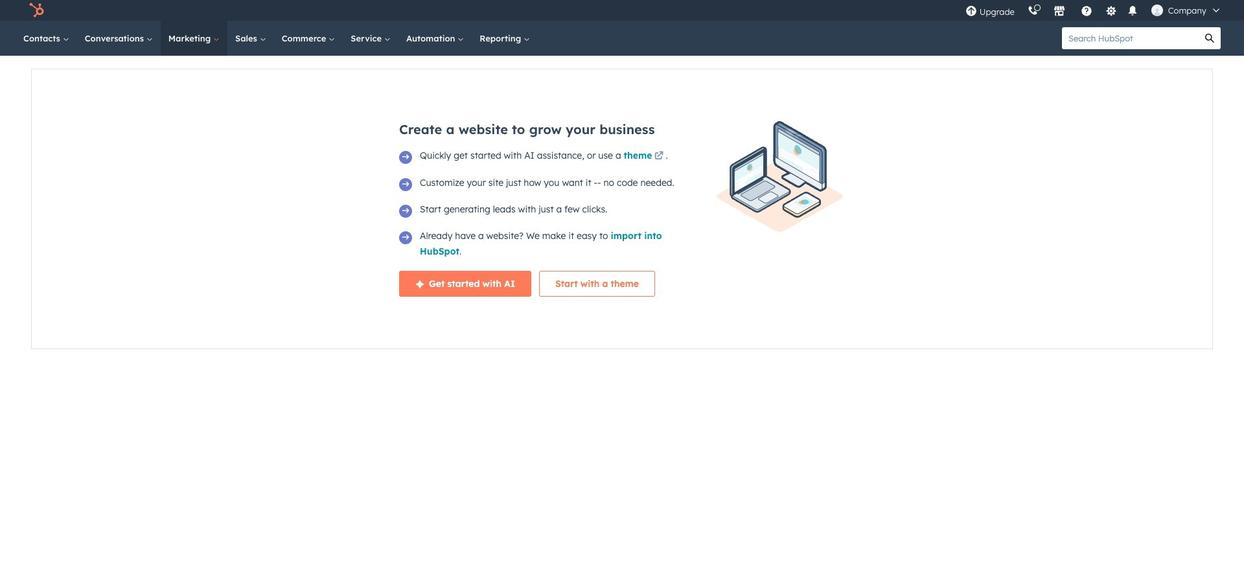 Task type: vqa. For each thing, say whether or not it's contained in the screenshot.
Search HubSpot search field
yes



Task type: locate. For each thing, give the bounding box(es) containing it.
1 link opens in a new window image from the top
[[654, 149, 663, 165]]

menu
[[959, 0, 1228, 21]]

link opens in a new window image
[[654, 149, 663, 165], [654, 152, 663, 161]]



Task type: describe. For each thing, give the bounding box(es) containing it.
jacob simon image
[[1151, 5, 1163, 16]]

marketplaces image
[[1053, 6, 1065, 17]]

2 link opens in a new window image from the top
[[654, 152, 663, 161]]

Search HubSpot search field
[[1062, 27, 1199, 49]]



